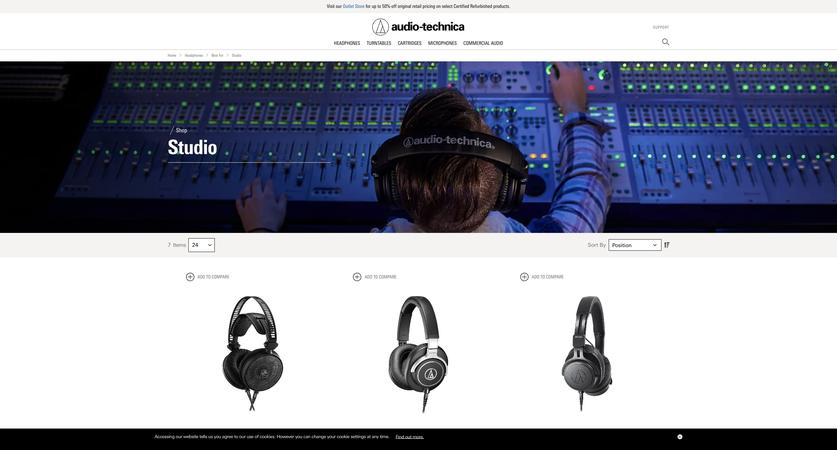 Task type: vqa. For each thing, say whether or not it's contained in the screenshot.
second GET
no



Task type: locate. For each thing, give the bounding box(es) containing it.
0 horizontal spatial add to compare button
[[186, 273, 229, 281]]

carrat down image left set descending direction image
[[653, 243, 656, 247]]

cookie
[[337, 434, 349, 439]]

set descending direction image
[[664, 241, 669, 249]]

view product for view product link associated with ath m60x image
[[569, 427, 603, 433]]

1 add from the left
[[197, 274, 205, 280]]

us
[[208, 434, 213, 439]]

compare for ath m60x image the add to compare button
[[546, 274, 564, 280]]

0 horizontal spatial you
[[214, 434, 221, 439]]

to
[[377, 3, 381, 9], [206, 274, 211, 280], [373, 274, 378, 280], [541, 274, 545, 280], [234, 434, 238, 439]]

view product
[[234, 427, 268, 433], [401, 427, 436, 433], [569, 427, 603, 433]]

you right us
[[214, 434, 221, 439]]

outlet
[[343, 3, 354, 9]]

microphones link
[[425, 40, 460, 47]]

1 vertical spatial studio
[[168, 135, 217, 159]]

view for the ath m70x image
[[401, 427, 413, 433]]

select
[[442, 3, 453, 9]]

1 product from the left
[[247, 427, 268, 433]]

our
[[336, 3, 342, 9], [176, 434, 182, 439], [239, 434, 246, 439]]

carrat down image right items
[[208, 243, 212, 247]]

0 horizontal spatial our
[[176, 434, 182, 439]]

shop
[[176, 127, 187, 134]]

2 horizontal spatial add
[[532, 274, 539, 280]]

products.
[[493, 3, 510, 9]]

you left "can"
[[295, 434, 302, 439]]

0 horizontal spatial add
[[197, 274, 205, 280]]

1 horizontal spatial view product
[[401, 427, 436, 433]]

can
[[303, 434, 310, 439]]

view
[[234, 427, 246, 433], [401, 427, 413, 433], [569, 427, 580, 433]]

2 add from the left
[[365, 274, 372, 280]]

1 vertical spatial headphones link
[[185, 52, 203, 59]]

1 view product from the left
[[234, 427, 268, 433]]

2 view from the left
[[401, 427, 413, 433]]

add for the add to compare button associated with the ath m70x image
[[365, 274, 372, 280]]

turntables
[[367, 40, 391, 46]]

however
[[277, 434, 294, 439]]

2 view product link from the left
[[388, 423, 449, 437]]

0 vertical spatial studio
[[232, 53, 241, 58]]

studio for breadcrumbs icon
[[232, 53, 241, 58]]

2 product from the left
[[415, 427, 436, 433]]

view product link
[[221, 423, 282, 437], [388, 423, 449, 437], [555, 423, 616, 437]]

1 horizontal spatial headphones
[[334, 40, 360, 46]]

0 vertical spatial headphones
[[334, 40, 360, 46]]

headphones left best
[[185, 53, 203, 58]]

add to compare button for ath m60x image
[[520, 273, 564, 281]]

0 horizontal spatial headphones link
[[185, 52, 203, 59]]

0 horizontal spatial compare
[[212, 274, 229, 280]]

1 horizontal spatial view
[[401, 427, 413, 433]]

3 view product link from the left
[[555, 423, 616, 437]]

ath r70x image
[[186, 286, 317, 417]]

add to compare button for the ath m70x image
[[353, 273, 396, 281]]

3 view product from the left
[[569, 427, 603, 433]]

1 horizontal spatial compare
[[379, 274, 396, 280]]

2 horizontal spatial add to compare
[[532, 274, 564, 280]]

0 horizontal spatial view
[[234, 427, 246, 433]]

home
[[168, 53, 176, 58]]

compare
[[212, 274, 229, 280], [379, 274, 396, 280], [546, 274, 564, 280]]

find out more. link
[[391, 431, 429, 442]]

2 view product from the left
[[401, 427, 436, 433]]

2 horizontal spatial view product link
[[555, 423, 616, 437]]

ath m60x image
[[520, 286, 651, 417]]

1 horizontal spatial breadcrumbs image
[[206, 53, 209, 57]]

1 horizontal spatial carrat down image
[[653, 243, 656, 247]]

1 add to compare from the left
[[197, 274, 229, 280]]

commercial
[[463, 40, 490, 46]]

0 horizontal spatial carrat down image
[[208, 243, 212, 247]]

breadcrumbs image left best
[[206, 53, 209, 57]]

studio for divider line image
[[168, 135, 217, 159]]

1 vertical spatial headphones
[[185, 53, 203, 58]]

our for visit
[[336, 3, 342, 9]]

2 horizontal spatial add to compare button
[[520, 273, 564, 281]]

add to compare button
[[186, 273, 229, 281], [353, 273, 396, 281], [520, 273, 564, 281]]

best for link
[[212, 52, 223, 59]]

add to compare for the add to compare button associated with the ath m70x image
[[365, 274, 396, 280]]

studio right breadcrumbs icon
[[232, 53, 241, 58]]

3 add to compare button from the left
[[520, 273, 564, 281]]

cartridges link
[[395, 40, 425, 47]]

1 breadcrumbs image from the left
[[179, 53, 182, 57]]

any
[[372, 434, 379, 439]]

product
[[247, 427, 268, 433], [415, 427, 436, 433], [582, 427, 603, 433]]

certified
[[454, 3, 469, 9]]

divider line image
[[168, 126, 176, 135]]

1 add to compare button from the left
[[186, 273, 229, 281]]

3 view from the left
[[569, 427, 580, 433]]

1 horizontal spatial add to compare
[[365, 274, 396, 280]]

view product link for the ath m70x image
[[388, 423, 449, 437]]

view for ath m60x image
[[569, 427, 580, 433]]

audio
[[491, 40, 503, 46]]

view for ath r70x image
[[234, 427, 246, 433]]

view product for view product link corresponding to the ath m70x image
[[401, 427, 436, 433]]

7 items
[[168, 242, 186, 248]]

0 horizontal spatial product
[[247, 427, 268, 433]]

0 horizontal spatial headphones
[[185, 53, 203, 58]]

headphones link left best
[[185, 52, 203, 59]]

2 add to compare from the left
[[365, 274, 396, 280]]

at
[[367, 434, 371, 439]]

3 add from the left
[[532, 274, 539, 280]]

headphones link left turntables
[[331, 40, 363, 47]]

breadcrumbs image right "home"
[[179, 53, 182, 57]]

magnifying glass image
[[662, 38, 669, 45]]

1 horizontal spatial studio
[[232, 53, 241, 58]]

3 compare from the left
[[546, 274, 564, 280]]

2 horizontal spatial view product
[[569, 427, 603, 433]]

headphones link
[[331, 40, 363, 47], [185, 52, 203, 59]]

product for the ath m70x image
[[415, 427, 436, 433]]

on
[[436, 3, 441, 9]]

settings
[[351, 434, 366, 439]]

2 breadcrumbs image from the left
[[206, 53, 209, 57]]

1 view from the left
[[234, 427, 246, 433]]

0 horizontal spatial view product link
[[221, 423, 282, 437]]

1 horizontal spatial view product link
[[388, 423, 449, 437]]

add to compare
[[197, 274, 229, 280], [365, 274, 396, 280], [532, 274, 564, 280]]

3 product from the left
[[582, 427, 603, 433]]

1 horizontal spatial you
[[295, 434, 302, 439]]

our right visit
[[336, 3, 342, 9]]

studio image
[[0, 61, 837, 233]]

add
[[197, 274, 205, 280], [365, 274, 372, 280], [532, 274, 539, 280]]

studio
[[232, 53, 241, 58], [168, 135, 217, 159]]

carrat down image
[[208, 243, 212, 247], [653, 243, 656, 247]]

2 compare from the left
[[379, 274, 396, 280]]

original
[[398, 3, 411, 9]]

2 you from the left
[[295, 434, 302, 439]]

product for ath r70x image
[[247, 427, 268, 433]]

1 carrat down image from the left
[[208, 243, 212, 247]]

2 horizontal spatial view
[[569, 427, 580, 433]]

1 view product link from the left
[[221, 423, 282, 437]]

add to compare for the add to compare button associated with ath r70x image
[[197, 274, 229, 280]]

up
[[372, 3, 376, 9]]

1 horizontal spatial product
[[415, 427, 436, 433]]

visit
[[327, 3, 335, 9]]

0 horizontal spatial breadcrumbs image
[[179, 53, 182, 57]]

you
[[214, 434, 221, 439], [295, 434, 302, 439]]

website
[[183, 434, 198, 439]]

0 vertical spatial headphones link
[[331, 40, 363, 47]]

0 horizontal spatial studio
[[168, 135, 217, 159]]

2 horizontal spatial our
[[336, 3, 342, 9]]

1 horizontal spatial add to compare button
[[353, 273, 396, 281]]

1 compare from the left
[[212, 274, 229, 280]]

headphones
[[334, 40, 360, 46], [185, 53, 203, 58]]

studio down shop
[[168, 135, 217, 159]]

3 add to compare from the left
[[532, 274, 564, 280]]

breadcrumbs image
[[226, 53, 229, 57]]

best
[[212, 53, 218, 58]]

0 horizontal spatial view product
[[234, 427, 268, 433]]

1 horizontal spatial add
[[365, 274, 372, 280]]

breadcrumbs image for headphones
[[179, 53, 182, 57]]

2 horizontal spatial product
[[582, 427, 603, 433]]

cookies.
[[260, 434, 276, 439]]

2 add to compare button from the left
[[353, 273, 396, 281]]

view product for ath r70x image's view product link
[[234, 427, 268, 433]]

our left 'website'
[[176, 434, 182, 439]]

2 horizontal spatial compare
[[546, 274, 564, 280]]

headphones left turntables
[[334, 40, 360, 46]]

0 horizontal spatial add to compare
[[197, 274, 229, 280]]

to for ath r70x image
[[206, 274, 211, 280]]

add for ath m60x image the add to compare button
[[532, 274, 539, 280]]

sort
[[588, 242, 598, 248]]

cartridges
[[398, 40, 422, 46]]

our left use
[[239, 434, 246, 439]]

your
[[327, 434, 336, 439]]

breadcrumbs image
[[179, 53, 182, 57], [206, 53, 209, 57]]



Task type: describe. For each thing, give the bounding box(es) containing it.
add to compare button for ath r70x image
[[186, 273, 229, 281]]

cross image
[[678, 436, 681, 438]]

view product link for ath r70x image
[[221, 423, 282, 437]]

1 you from the left
[[214, 434, 221, 439]]

home link
[[168, 52, 176, 59]]

2 carrat down image from the left
[[653, 243, 656, 247]]

items
[[173, 242, 186, 248]]

by
[[600, 242, 606, 248]]

out
[[405, 434, 411, 439]]

support
[[653, 25, 669, 30]]

find
[[396, 434, 404, 439]]

add for the add to compare button associated with ath r70x image
[[197, 274, 205, 280]]

our for accessing
[[176, 434, 182, 439]]

1 horizontal spatial our
[[239, 434, 246, 439]]

sort by
[[588, 242, 606, 248]]

store
[[355, 3, 365, 9]]

turntables link
[[363, 40, 395, 47]]

use
[[247, 434, 254, 439]]

tells
[[199, 434, 207, 439]]

to for ath m60x image
[[541, 274, 545, 280]]

best for
[[212, 53, 223, 58]]

agree
[[222, 434, 233, 439]]

compare for the add to compare button associated with the ath m70x image
[[379, 274, 396, 280]]

for
[[366, 3, 371, 9]]

accessing
[[155, 434, 175, 439]]

commercial audio link
[[460, 40, 506, 47]]

50%-
[[382, 3, 392, 9]]

commercial audio
[[463, 40, 503, 46]]

to for the ath m70x image
[[373, 274, 378, 280]]

time.
[[380, 434, 390, 439]]

visit our outlet store for up to 50%-off original retail pricing on select certified refurbished products.
[[327, 3, 510, 9]]

outlet store link
[[343, 3, 365, 9]]

for
[[219, 53, 223, 58]]

microphones
[[428, 40, 457, 46]]

compare for the add to compare button associated with ath r70x image
[[212, 274, 229, 280]]

support link
[[653, 25, 669, 30]]

off
[[392, 3, 397, 9]]

refurbished
[[470, 3, 492, 9]]

7
[[168, 242, 171, 248]]

add to compare for ath m60x image the add to compare button
[[532, 274, 564, 280]]

more.
[[413, 434, 424, 439]]

1 horizontal spatial headphones link
[[331, 40, 363, 47]]

store logo image
[[372, 18, 465, 35]]

view product link for ath m60x image
[[555, 423, 616, 437]]

accessing our website tells us you agree to our use of cookies. however you can change your cookie settings at any time.
[[155, 434, 391, 439]]

ath m70x image
[[353, 286, 484, 417]]

find out more.
[[396, 434, 424, 439]]

of
[[255, 434, 259, 439]]

retail
[[412, 3, 422, 9]]

change
[[312, 434, 326, 439]]

pricing
[[423, 3, 435, 9]]

product for ath m60x image
[[582, 427, 603, 433]]

breadcrumbs image for best for
[[206, 53, 209, 57]]



